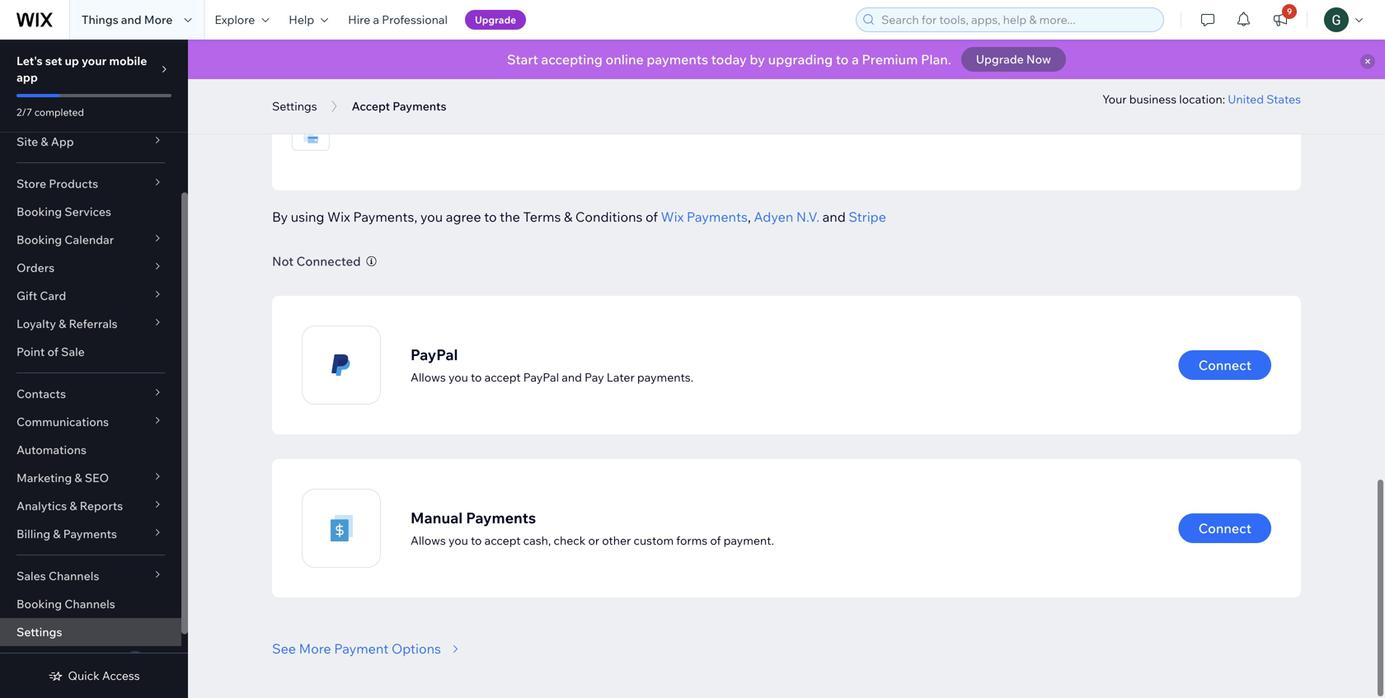 Task type: locate. For each thing, give the bounding box(es) containing it.
& right site
[[41, 134, 48, 149]]

0 vertical spatial point
[[319, 78, 352, 95]]

upgrade up start
[[475, 14, 516, 26]]

1 vertical spatial payments.
[[637, 370, 694, 384]]

booking for booking channels
[[16, 597, 62, 611]]

upgrade now
[[976, 52, 1051, 66]]

of inside sidebar element
[[47, 345, 58, 359]]

0 horizontal spatial more
[[144, 12, 173, 27]]

billing & payments button
[[0, 520, 181, 548]]

booking inside dropdown button
[[16, 233, 62, 247]]

payments. inside wix point of sale accept in-person payments. requires hardware.
[[386, 101, 442, 116]]

0 horizontal spatial upgrade
[[475, 14, 516, 26]]

& right loyalty
[[59, 317, 66, 331]]

,
[[748, 209, 751, 225]]

booking for booking calendar
[[16, 233, 62, 247]]

& right terms
[[564, 209, 573, 225]]

billing
[[16, 527, 50, 541]]

of right forms on the bottom of the page
[[710, 533, 721, 548]]

referrals
[[69, 317, 118, 331]]

payment
[[334, 641, 389, 657]]

and right things
[[121, 12, 142, 27]]

&
[[41, 134, 48, 149], [564, 209, 573, 225], [59, 317, 66, 331], [74, 471, 82, 485], [70, 499, 77, 513], [53, 527, 61, 541]]

1 horizontal spatial payments
[[466, 509, 536, 527]]

communications button
[[0, 408, 181, 436]]

gift card
[[16, 289, 66, 303]]

hardware.
[[495, 101, 549, 116]]

of inside wix point of sale accept in-person payments. requires hardware.
[[355, 78, 368, 95]]

1 horizontal spatial and
[[562, 370, 582, 384]]

your business location: united states
[[1103, 92, 1301, 106]]

quick
[[68, 669, 100, 683]]

0 vertical spatial sale
[[371, 78, 399, 95]]

0 horizontal spatial settings
[[16, 625, 62, 639]]

terms
[[523, 209, 561, 225]]

1 allows from the top
[[411, 370, 446, 384]]

& right billing
[[53, 527, 61, 541]]

1 vertical spatial upgrade
[[976, 52, 1024, 66]]

channels up booking channels
[[49, 569, 99, 583]]

0 horizontal spatial wix
[[292, 78, 316, 95]]

0 vertical spatial booking
[[16, 204, 62, 219]]

in-
[[332, 101, 346, 116]]

paypal allows you to accept paypal and pay later payments.
[[411, 345, 694, 384]]

payments. right person at the left
[[386, 101, 442, 116]]

your
[[82, 54, 107, 68]]

by
[[272, 209, 288, 225]]

the
[[500, 209, 520, 225]]

united
[[1228, 92, 1264, 106]]

card
[[40, 289, 66, 303]]

& inside "dropdown button"
[[70, 499, 77, 513]]

1 vertical spatial booking
[[16, 233, 62, 247]]

more inside the "see more payment options" button
[[299, 641, 331, 657]]

payments up cash,
[[466, 509, 536, 527]]

settings link
[[0, 618, 181, 646]]

booking
[[16, 204, 62, 219], [16, 233, 62, 247], [16, 597, 62, 611]]

1 horizontal spatial payments.
[[637, 370, 694, 384]]

settings up wix point of sale image
[[272, 99, 317, 113]]

loyalty & referrals
[[16, 317, 118, 331]]

1 horizontal spatial point
[[319, 78, 352, 95]]

1 vertical spatial a
[[852, 51, 859, 68]]

0 vertical spatial allows
[[411, 370, 446, 384]]

accept inside manual payments allows you to accept cash, check or other custom forms of payment.
[[484, 533, 521, 548]]

channels for booking channels
[[65, 597, 115, 611]]

payments
[[647, 51, 708, 68]]

& left seo
[[74, 471, 82, 485]]

1 connect from the top
[[1199, 357, 1252, 374]]

wix right the conditions
[[661, 209, 684, 225]]

0 vertical spatial more
[[144, 12, 173, 27]]

0 horizontal spatial point
[[16, 345, 45, 359]]

booking up orders
[[16, 233, 62, 247]]

& for app
[[41, 134, 48, 149]]

wix inside wix point of sale accept in-person payments. requires hardware.
[[292, 78, 316, 95]]

1 horizontal spatial more
[[299, 641, 331, 657]]

united states button
[[1228, 92, 1301, 107]]

not connected
[[272, 254, 361, 269]]

booking calendar button
[[0, 226, 181, 254]]

more
[[144, 12, 173, 27], [299, 641, 331, 657]]

of down loyalty & referrals
[[47, 345, 58, 359]]

marketing & seo
[[16, 471, 109, 485]]

payments
[[687, 209, 748, 225], [466, 509, 536, 527], [63, 527, 117, 541]]

accept inside wix point of sale accept in-person payments. requires hardware.
[[292, 101, 330, 116]]

custom
[[634, 533, 674, 548]]

point down loyalty
[[16, 345, 45, 359]]

booking for booking services
[[16, 204, 62, 219]]

0 vertical spatial channels
[[49, 569, 99, 583]]

wix up wix point of sale image
[[292, 78, 316, 95]]

upgrade inside the upgrade now button
[[976, 52, 1024, 66]]

to inside paypal allows you to accept paypal and pay later payments.
[[471, 370, 482, 384]]

see
[[272, 641, 296, 657]]

point up in-
[[319, 78, 352, 95]]

0 horizontal spatial accept
[[292, 101, 330, 116]]

upgrading
[[768, 51, 833, 68]]

wix point of sale image
[[299, 127, 322, 150]]

more right see
[[299, 641, 331, 657]]

see more payment options
[[272, 641, 441, 657]]

settings for settings link
[[16, 625, 62, 639]]

settings for the settings "button"
[[272, 99, 317, 113]]

0 vertical spatial paypal
[[411, 345, 458, 364]]

1 vertical spatial allows
[[411, 533, 446, 548]]

channels
[[49, 569, 99, 583], [65, 597, 115, 611]]

booking down store
[[16, 204, 62, 219]]

settings button
[[264, 94, 325, 119]]

1 vertical spatial sale
[[61, 345, 85, 359]]

1 horizontal spatial accept
[[1218, 106, 1262, 122]]

point inside sidebar element
[[16, 345, 45, 359]]

connect button for manual payments
[[1179, 514, 1271, 543]]

store products button
[[0, 170, 181, 198]]

sale inside sidebar element
[[61, 345, 85, 359]]

0 vertical spatial connect
[[1199, 357, 1252, 374]]

1 vertical spatial more
[[299, 641, 331, 657]]

analytics
[[16, 499, 67, 513]]

a
[[373, 12, 379, 27], [852, 51, 859, 68]]

a inside alert
[[852, 51, 859, 68]]

1 horizontal spatial settings
[[272, 99, 317, 113]]

1 horizontal spatial upgrade
[[976, 52, 1024, 66]]

settings inside "button"
[[272, 99, 317, 113]]

3 booking from the top
[[16, 597, 62, 611]]

0 vertical spatial connect button
[[1179, 350, 1271, 380]]

you inside paypal allows you to accept paypal and pay later payments.
[[449, 370, 468, 384]]

upgrade for upgrade now
[[976, 52, 1024, 66]]

booking down sales
[[16, 597, 62, 611]]

2 connect from the top
[[1199, 520, 1252, 537]]

1 booking from the top
[[16, 204, 62, 219]]

accept inside accept button
[[1218, 106, 1262, 122]]

0 vertical spatial and
[[121, 12, 142, 27]]

1 horizontal spatial paypal
[[523, 370, 559, 384]]

more up mobile
[[144, 12, 173, 27]]

settings down booking channels
[[16, 625, 62, 639]]

1 accept from the top
[[484, 370, 521, 384]]

upgrade
[[475, 14, 516, 26], [976, 52, 1024, 66]]

not
[[272, 254, 294, 269]]

1 vertical spatial channels
[[65, 597, 115, 611]]

1 vertical spatial accept
[[484, 533, 521, 548]]

paypal
[[411, 345, 458, 364], [523, 370, 559, 384]]

calendar
[[65, 233, 114, 247]]

payments. right later
[[637, 370, 694, 384]]

2 booking from the top
[[16, 233, 62, 247]]

2/7 completed
[[16, 106, 84, 118]]

wix right the using in the left top of the page
[[327, 209, 350, 225]]

0 horizontal spatial payments.
[[386, 101, 442, 116]]

2 vertical spatial you
[[449, 533, 468, 548]]

& for referrals
[[59, 317, 66, 331]]

connect for manual payments
[[1199, 520, 1252, 537]]

2 allows from the top
[[411, 533, 446, 548]]

manual
[[411, 509, 463, 527]]

0 horizontal spatial sale
[[61, 345, 85, 359]]

& for reports
[[70, 499, 77, 513]]

2 horizontal spatial payments
[[687, 209, 748, 225]]

explore
[[215, 12, 255, 27]]

person
[[346, 101, 383, 116]]

and right the n.v.
[[823, 209, 846, 225]]

a right hire
[[373, 12, 379, 27]]

& left reports
[[70, 499, 77, 513]]

accept
[[484, 370, 521, 384], [484, 533, 521, 548]]

allows
[[411, 370, 446, 384], [411, 533, 446, 548]]

2 accept from the top
[[484, 533, 521, 548]]

options
[[392, 641, 441, 657]]

payments left adyen
[[687, 209, 748, 225]]

0 vertical spatial accept
[[484, 370, 521, 384]]

channels inside dropdown button
[[49, 569, 99, 583]]

1 vertical spatial connect button
[[1179, 514, 1271, 543]]

1 vertical spatial point
[[16, 345, 45, 359]]

sale inside wix point of sale accept in-person payments. requires hardware.
[[371, 78, 399, 95]]

1 vertical spatial you
[[449, 370, 468, 384]]

see more payment options button
[[272, 639, 466, 659]]

a left premium on the right
[[852, 51, 859, 68]]

2 vertical spatial and
[[562, 370, 582, 384]]

0 horizontal spatial payments
[[63, 527, 117, 541]]

sale
[[371, 78, 399, 95], [61, 345, 85, 359]]

upgrade for upgrade
[[475, 14, 516, 26]]

store products
[[16, 176, 98, 191]]

of up person at the left
[[355, 78, 368, 95]]

0 vertical spatial a
[[373, 12, 379, 27]]

settings
[[272, 99, 317, 113], [16, 625, 62, 639]]

accepting
[[541, 51, 603, 68]]

and left pay
[[562, 370, 582, 384]]

business
[[1129, 92, 1177, 106]]

wix payments link
[[661, 207, 748, 227]]

of
[[355, 78, 368, 95], [646, 209, 658, 225], [47, 345, 58, 359], [710, 533, 721, 548]]

2/7
[[16, 106, 32, 118]]

sale up person at the left
[[371, 78, 399, 95]]

n.v.
[[796, 209, 820, 225]]

gift card button
[[0, 282, 181, 310]]

1 horizontal spatial sale
[[371, 78, 399, 95]]

settings inside sidebar element
[[16, 625, 62, 639]]

0 vertical spatial settings
[[272, 99, 317, 113]]

1 horizontal spatial a
[[852, 51, 859, 68]]

9
[[1287, 6, 1292, 16]]

hire
[[348, 12, 370, 27]]

help
[[289, 12, 314, 27]]

mobile
[[109, 54, 147, 68]]

contacts
[[16, 387, 66, 401]]

0 vertical spatial payments.
[[386, 101, 442, 116]]

set
[[45, 54, 62, 68]]

connect
[[1199, 357, 1252, 374], [1199, 520, 1252, 537]]

payments down "analytics & reports" "dropdown button"
[[63, 527, 117, 541]]

upgrade left the now
[[976, 52, 1024, 66]]

1 vertical spatial and
[[823, 209, 846, 225]]

0 vertical spatial upgrade
[[475, 14, 516, 26]]

upgrade inside upgrade button
[[475, 14, 516, 26]]

accept
[[292, 101, 330, 116], [1218, 106, 1262, 122]]

adyen
[[754, 209, 793, 225]]

2 connect button from the top
[[1179, 514, 1271, 543]]

point of sale link
[[0, 338, 181, 366]]

of inside manual payments allows you to accept cash, check or other custom forms of payment.
[[710, 533, 721, 548]]

1 vertical spatial settings
[[16, 625, 62, 639]]

1 connect button from the top
[[1179, 350, 1271, 380]]

2 vertical spatial booking
[[16, 597, 62, 611]]

channels down sales channels dropdown button
[[65, 597, 115, 611]]

1 vertical spatial connect
[[1199, 520, 1252, 537]]

0 vertical spatial you
[[420, 209, 443, 225]]

sale down loyalty & referrals
[[61, 345, 85, 359]]

0 horizontal spatial paypal
[[411, 345, 458, 364]]



Task type: describe. For each thing, give the bounding box(es) containing it.
booking channels link
[[0, 590, 181, 618]]

booking services link
[[0, 198, 181, 226]]

1 vertical spatial paypal
[[523, 370, 559, 384]]

analytics & reports button
[[0, 492, 181, 520]]

check
[[554, 533, 586, 548]]

today
[[711, 51, 747, 68]]

other
[[602, 533, 631, 548]]

allows inside paypal allows you to accept paypal and pay later payments.
[[411, 370, 446, 384]]

accept button
[[1198, 99, 1281, 129]]

automations
[[16, 443, 87, 457]]

pay
[[585, 370, 604, 384]]

and inside paypal allows you to accept paypal and pay later payments.
[[562, 370, 582, 384]]

0 horizontal spatial a
[[373, 12, 379, 27]]

access
[[102, 669, 140, 683]]

booking services
[[16, 204, 111, 219]]

or
[[588, 533, 600, 548]]

1 horizontal spatial wix
[[327, 209, 350, 225]]

point of sale
[[16, 345, 85, 359]]

things and more
[[82, 12, 173, 27]]

point inside wix point of sale accept in-person payments. requires hardware.
[[319, 78, 352, 95]]

sales channels button
[[0, 562, 181, 590]]

connect button for paypal
[[1179, 350, 1271, 380]]

manual payments allows you to accept cash, check or other custom forms of payment.
[[411, 509, 774, 548]]

stripe
[[849, 209, 886, 225]]

& for payments
[[53, 527, 61, 541]]

accept inside paypal allows you to accept paypal and pay later payments.
[[484, 370, 521, 384]]

app
[[16, 70, 38, 85]]

sales channels
[[16, 569, 99, 583]]

to inside alert
[[836, 51, 849, 68]]

using
[[291, 209, 324, 225]]

adyen n.v. link
[[754, 207, 820, 227]]

booking calendar
[[16, 233, 114, 247]]

you inside manual payments allows you to accept cash, check or other custom forms of payment.
[[449, 533, 468, 548]]

up
[[65, 54, 79, 68]]

2 horizontal spatial wix
[[661, 209, 684, 225]]

automations link
[[0, 436, 181, 464]]

orders
[[16, 261, 55, 275]]

stripe link
[[849, 207, 886, 227]]

billing & payments
[[16, 527, 117, 541]]

hire a professional
[[348, 12, 448, 27]]

online
[[606, 51, 644, 68]]

states
[[1267, 92, 1301, 106]]

professional
[[382, 12, 448, 27]]

site & app button
[[0, 128, 181, 156]]

by
[[750, 51, 765, 68]]

sales
[[16, 569, 46, 583]]

location:
[[1179, 92, 1225, 106]]

payments inside manual payments allows you to accept cash, check or other custom forms of payment.
[[466, 509, 536, 527]]

payments. inside paypal allows you to accept paypal and pay later payments.
[[637, 370, 694, 384]]

start accepting online payments today by upgrading to a premium plan.
[[507, 51, 951, 68]]

channels for sales channels
[[49, 569, 99, 583]]

upgrade button
[[465, 10, 526, 30]]

start
[[507, 51, 538, 68]]

to inside manual payments allows you to accept cash, check or other custom forms of payment.
[[471, 533, 482, 548]]

0 horizontal spatial and
[[121, 12, 142, 27]]

later
[[607, 370, 635, 384]]

let's set up your mobile app
[[16, 54, 147, 85]]

reports
[[80, 499, 123, 513]]

payments,
[[353, 209, 417, 225]]

communications
[[16, 415, 109, 429]]

& for seo
[[74, 471, 82, 485]]

Search for tools, apps, help & more... field
[[876, 8, 1158, 31]]

agree
[[446, 209, 481, 225]]

start accepting online payments today by upgrading to a premium plan. alert
[[188, 40, 1385, 79]]

marketing
[[16, 471, 72, 485]]

conditions
[[575, 209, 643, 225]]

app
[[51, 134, 74, 149]]

things
[[82, 12, 118, 27]]

quick access button
[[48, 669, 140, 684]]

allows inside manual payments allows you to accept cash, check or other custom forms of payment.
[[411, 533, 446, 548]]

of right the conditions
[[646, 209, 658, 225]]

let's
[[16, 54, 43, 68]]

orders button
[[0, 254, 181, 282]]

analytics & reports
[[16, 499, 123, 513]]

help button
[[279, 0, 338, 40]]

site & app
[[16, 134, 74, 149]]

products
[[49, 176, 98, 191]]

sidebar element
[[0, 40, 188, 698]]

upgrade now button
[[961, 47, 1066, 72]]

booking channels
[[16, 597, 115, 611]]

hire a professional link
[[338, 0, 458, 40]]

contacts button
[[0, 380, 181, 408]]

now
[[1027, 52, 1051, 66]]

wix point of sale accept in-person payments. requires hardware.
[[292, 78, 549, 116]]

2 horizontal spatial and
[[823, 209, 846, 225]]

quick access
[[68, 669, 140, 683]]

payments inside dropdown button
[[63, 527, 117, 541]]

seo
[[85, 471, 109, 485]]

site
[[16, 134, 38, 149]]

connect for paypal
[[1199, 357, 1252, 374]]

store
[[16, 176, 46, 191]]



Task type: vqa. For each thing, say whether or not it's contained in the screenshot.
analytics
yes



